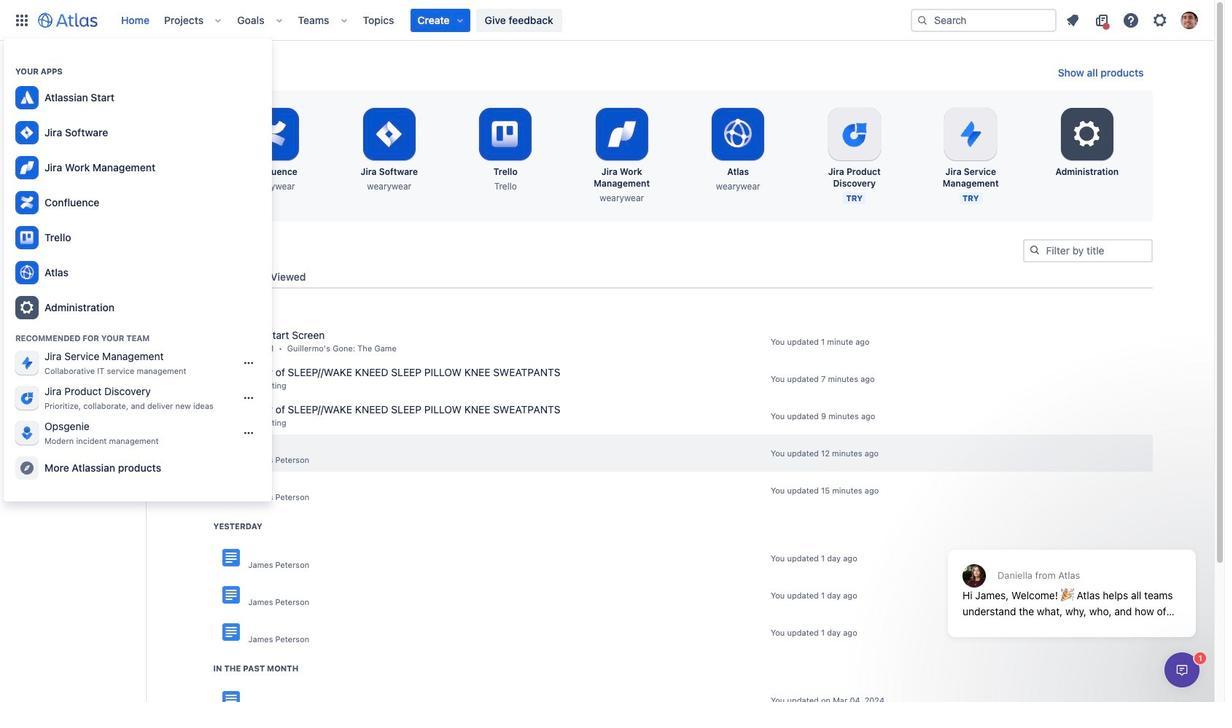 Task type: vqa. For each thing, say whether or not it's contained in the screenshot.
the action item [] icon
no



Task type: locate. For each thing, give the bounding box(es) containing it.
opsgenie options menu image
[[243, 428, 255, 439]]

0 vertical spatial heading
[[213, 521, 262, 532]]

account image
[[1181, 11, 1199, 29]]

1 confluence image from the top
[[222, 550, 240, 567]]

settings image
[[1152, 11, 1169, 29], [18, 299, 36, 317]]

2 group from the top
[[6, 143, 140, 162]]

jira product discovery options menu image
[[243, 393, 255, 404]]

2 vertical spatial confluence image
[[222, 692, 240, 702]]

0 vertical spatial settings image
[[1152, 11, 1169, 29]]

dialog
[[941, 514, 1204, 649], [1165, 653, 1200, 688]]

1 heading from the top
[[213, 521, 262, 532]]

search image
[[1029, 244, 1041, 256]]

top element
[[9, 0, 911, 40]]

0 vertical spatial confluence image
[[222, 550, 240, 567]]

Filter by title field
[[1025, 241, 1151, 261]]

confluence image
[[222, 624, 240, 641]]

2 confluence image from the top
[[222, 587, 240, 604]]

0 horizontal spatial settings image
[[18, 299, 36, 317]]

1 vertical spatial confluence image
[[222, 587, 240, 604]]

group
[[6, 41, 140, 147], [6, 143, 140, 162]]

1 group from the top
[[6, 41, 140, 147]]

0 vertical spatial dialog
[[941, 514, 1204, 649]]

switch to... image
[[13, 11, 31, 29]]

heading for 3rd confluence icon from the bottom
[[213, 521, 262, 532]]

1 vertical spatial settings image
[[18, 299, 36, 317]]

heading
[[213, 521, 262, 532], [213, 663, 299, 675]]

1 vertical spatial heading
[[213, 663, 299, 675]]

2 heading from the top
[[213, 663, 299, 675]]

confluence image
[[222, 550, 240, 567], [222, 587, 240, 604], [222, 692, 240, 702]]

heading for third confluence icon from the top of the page
[[213, 663, 299, 675]]

3 confluence image from the top
[[222, 692, 240, 702]]

banner
[[0, 0, 1215, 41]]



Task type: describe. For each thing, give the bounding box(es) containing it.
atlassian image
[[18, 89, 36, 107]]

atlassian image
[[18, 89, 36, 107]]

1 horizontal spatial settings image
[[1152, 11, 1169, 29]]

search image
[[917, 14, 929, 26]]

help image
[[1123, 11, 1140, 29]]

jira service management options menu image
[[243, 358, 255, 369]]

settings image
[[1070, 117, 1105, 152]]

1 vertical spatial dialog
[[1165, 653, 1200, 688]]

notifications image
[[1064, 11, 1082, 29]]

Search field
[[911, 8, 1057, 32]]



